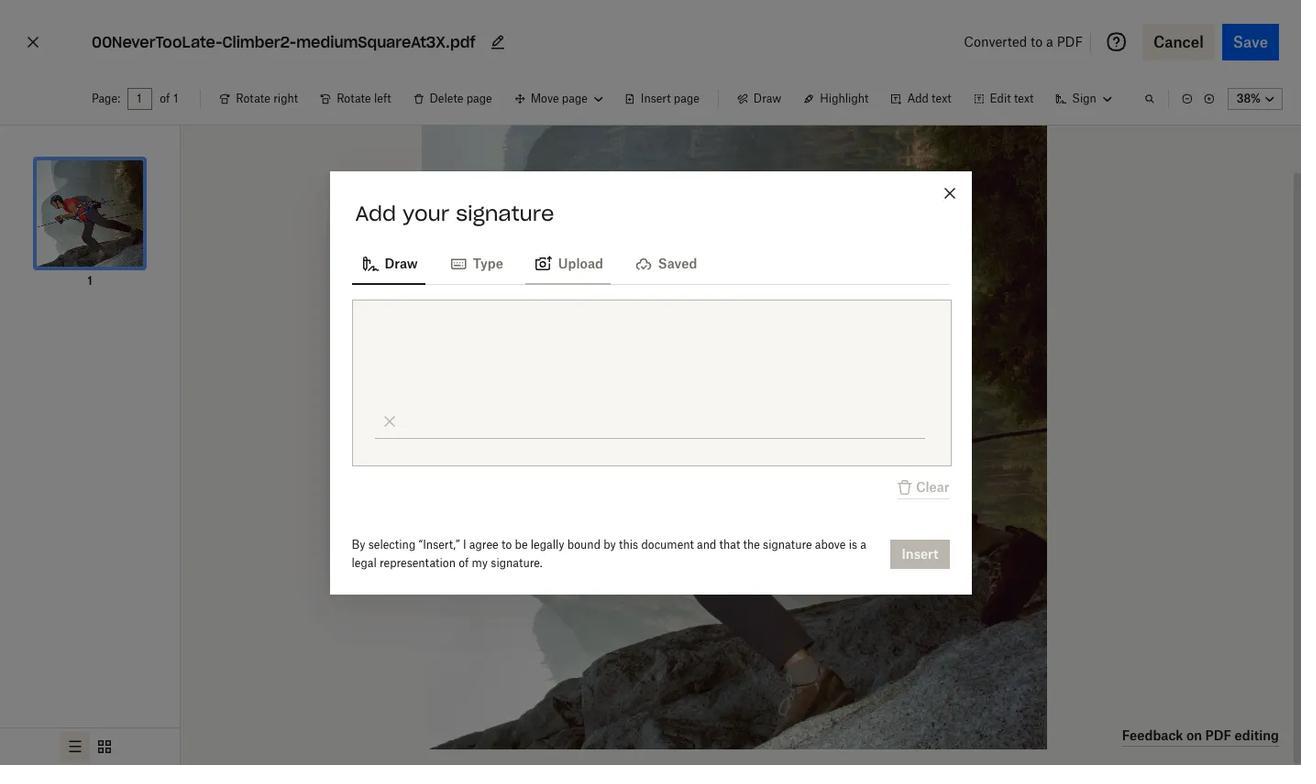Task type: describe. For each thing, give the bounding box(es) containing it.
delete page
[[430, 92, 492, 105]]

text for add text
[[932, 92, 952, 105]]

rotate right
[[236, 92, 298, 105]]

page 1. selected thumbnail preview element
[[31, 140, 149, 291]]

type
[[473, 255, 503, 271]]

to inside 00nevertoolate-…msquareat3x.jpg uploaded to files
[[998, 381, 1007, 392]]

Button to change sidebar grid view to list view radio
[[61, 733, 90, 762]]

bound
[[567, 538, 601, 552]]

pdf
[[1057, 34, 1083, 50]]

…msquareat3x.jpg
[[1013, 360, 1120, 373]]

upload successful! alert
[[873, 298, 1278, 766]]

rotate for rotate left
[[337, 92, 371, 105]]

00nevertoolate- for climber2-
[[92, 33, 222, 51]]

to inside by selecting "insert," i agree to be legally bound by this document and that the signature above is a legal representation of my signature.
[[502, 538, 512, 552]]

successful!
[[991, 716, 1062, 732]]

converted
[[964, 34, 1027, 50]]

by
[[604, 538, 616, 552]]

1 horizontal spatial 1
[[174, 92, 178, 105]]

agree
[[469, 538, 499, 552]]

signature.
[[491, 556, 543, 570]]

is
[[849, 538, 858, 552]]

delete page button
[[402, 84, 503, 114]]

add text
[[907, 92, 952, 105]]

draw button
[[726, 84, 793, 114]]

mediumsquareat3x.pdf
[[296, 33, 476, 51]]

add your signature dialog
[[330, 171, 972, 595]]

insert
[[641, 92, 671, 105]]

00nevertoolate- for …msquareat3x.jpg
[[918, 360, 1013, 373]]

highlight button
[[793, 84, 880, 114]]

edit text
[[990, 92, 1034, 105]]

of 1
[[160, 92, 178, 105]]

upload for upload successful! all items successfully uploaded
[[943, 716, 988, 732]]

rotate left button
[[309, 84, 402, 114]]

delete
[[430, 92, 464, 105]]

add for add your signature
[[355, 200, 396, 226]]

of inside by selecting "insert," i agree to be legally bound by this document and that the signature above is a legal representation of my signature.
[[459, 556, 469, 570]]

add your signature
[[355, 200, 554, 226]]

representation
[[380, 556, 456, 570]]

right
[[273, 92, 298, 105]]

that
[[720, 538, 740, 552]]

and
[[697, 538, 717, 552]]

rotate left
[[337, 92, 391, 105]]

edit text button
[[963, 84, 1045, 114]]

tab list inside add your signature dialog
[[352, 241, 950, 285]]

a inside by selecting "insert," i agree to be legally bound by this document and that the signature above is a legal representation of my signature.
[[861, 538, 867, 552]]

highlight
[[820, 92, 869, 105]]

page:
[[92, 92, 120, 105]]

"insert,"
[[419, 538, 460, 552]]

converted to a pdf
[[964, 34, 1083, 50]]

be
[[515, 538, 528, 552]]

edit
[[990, 92, 1011, 105]]

my
[[472, 556, 488, 570]]

legal
[[352, 556, 377, 570]]

upload successful! all items successfully uploaded
[[943, 716, 1107, 747]]

i
[[463, 538, 466, 552]]



Task type: vqa. For each thing, say whether or not it's contained in the screenshot.
right text
yes



Task type: locate. For each thing, give the bounding box(es) containing it.
None number field
[[137, 92, 143, 106]]

1 horizontal spatial signature
[[763, 538, 812, 552]]

1 text from the left
[[932, 92, 952, 105]]

0 vertical spatial of
[[160, 92, 170, 105]]

1 horizontal spatial upload
[[943, 716, 988, 732]]

this
[[619, 538, 638, 552]]

0 horizontal spatial 1
[[88, 274, 92, 288]]

rotate inside button
[[337, 92, 371, 105]]

uploaded
[[954, 381, 996, 392]]

1 vertical spatial to
[[998, 381, 1007, 392]]

by
[[352, 538, 365, 552]]

to left pdf
[[1031, 34, 1043, 50]]

00nevertoolate-climber2-mediumsquareat3x.pdf
[[92, 33, 476, 51]]

add right the highlight
[[907, 92, 929, 105]]

of right the page:
[[160, 92, 170, 105]]

document
[[641, 538, 694, 552]]

to left files
[[998, 381, 1007, 392]]

0 vertical spatial upload
[[558, 255, 603, 271]]

1 horizontal spatial text
[[1014, 92, 1034, 105]]

saved
[[658, 255, 697, 271]]

insert page button
[[613, 84, 711, 114]]

1 rotate from the left
[[236, 92, 270, 105]]

0 horizontal spatial signature
[[456, 200, 554, 226]]

text right edit
[[1014, 92, 1034, 105]]

0 vertical spatial a
[[1046, 34, 1054, 50]]

2 rotate from the left
[[337, 92, 371, 105]]

a right is
[[861, 538, 867, 552]]

text inside edit text button
[[1014, 92, 1034, 105]]

2 vertical spatial to
[[502, 538, 512, 552]]

upload inside tab list
[[558, 255, 603, 271]]

00nevertoolate- up uploaded
[[918, 360, 1013, 373]]

0 vertical spatial to
[[1031, 34, 1043, 50]]

00nevertoolate- up 'of 1'
[[92, 33, 222, 51]]

rotate left right
[[236, 92, 270, 105]]

0 horizontal spatial to
[[502, 538, 512, 552]]

of
[[160, 92, 170, 105], [459, 556, 469, 570]]

text for edit text
[[1014, 92, 1034, 105]]

0 vertical spatial draw
[[754, 92, 782, 105]]

tab list
[[352, 241, 950, 285]]

rotate left left
[[337, 92, 371, 105]]

files
[[1011, 381, 1031, 392]]

rotate right button
[[208, 84, 309, 114]]

text inside add text button
[[932, 92, 952, 105]]

page for insert page
[[674, 92, 700, 105]]

rotate
[[236, 92, 270, 105], [337, 92, 371, 105]]

1 horizontal spatial of
[[459, 556, 469, 570]]

1 vertical spatial draw
[[385, 255, 418, 271]]

0 vertical spatial 00nevertoolate-
[[92, 33, 222, 51]]

add text button
[[880, 84, 963, 114]]

uploaded
[[1058, 733, 1107, 747]]

your
[[403, 200, 450, 226]]

draw left highlight button
[[754, 92, 782, 105]]

0 horizontal spatial draw
[[385, 255, 418, 271]]

successfully
[[992, 733, 1055, 747]]

Button to change sidebar list view to grid view radio
[[90, 733, 119, 762]]

0 horizontal spatial add
[[355, 200, 396, 226]]

2 horizontal spatial to
[[1031, 34, 1043, 50]]

add inside button
[[907, 92, 929, 105]]

files link
[[1011, 378, 1031, 394]]

legally
[[531, 538, 565, 552]]

left
[[374, 92, 391, 105]]

signature right "the"
[[763, 538, 812, 552]]

1 vertical spatial add
[[355, 200, 396, 226]]

all
[[943, 733, 957, 747]]

rotate for rotate right
[[236, 92, 270, 105]]

draw
[[754, 92, 782, 105], [385, 255, 418, 271]]

page for delete page
[[467, 92, 492, 105]]

rotate inside "button"
[[236, 92, 270, 105]]

1 horizontal spatial add
[[907, 92, 929, 105]]

page right delete
[[467, 92, 492, 105]]

0 vertical spatial add
[[907, 92, 929, 105]]

0 horizontal spatial of
[[160, 92, 170, 105]]

cancel image
[[22, 28, 44, 57]]

above
[[815, 538, 846, 552]]

1 vertical spatial signature
[[763, 538, 812, 552]]

draw inside add your signature dialog
[[385, 255, 418, 271]]

add
[[907, 92, 929, 105], [355, 200, 396, 226]]

2 text from the left
[[1014, 92, 1034, 105]]

2 page from the left
[[674, 92, 700, 105]]

by selecting "insert," i agree to be legally bound by this document and that the signature above is a legal representation of my signature.
[[352, 538, 867, 570]]

0 horizontal spatial rotate
[[236, 92, 270, 105]]

1 horizontal spatial rotate
[[337, 92, 371, 105]]

00nevertoolate- inside 00nevertoolate-…msquareat3x.jpg uploaded to files
[[918, 360, 1013, 373]]

1 vertical spatial upload
[[943, 716, 988, 732]]

the
[[743, 538, 760, 552]]

1 page from the left
[[467, 92, 492, 105]]

items
[[960, 733, 989, 747]]

of left my in the bottom of the page
[[459, 556, 469, 570]]

option group
[[0, 728, 180, 766]]

00nevertoolate-…msquareat3x.jpg uploaded to files
[[918, 360, 1120, 392]]

page
[[467, 92, 492, 105], [674, 92, 700, 105]]

add inside dialog
[[355, 200, 396, 226]]

1 horizontal spatial 00nevertoolate-
[[918, 360, 1013, 373]]

insert page
[[641, 92, 700, 105]]

draw inside button
[[754, 92, 782, 105]]

a left pdf
[[1046, 34, 1054, 50]]

0 horizontal spatial upload
[[558, 255, 603, 271]]

upload inside upload successful! all items successfully uploaded
[[943, 716, 988, 732]]

a
[[1046, 34, 1054, 50], [861, 538, 867, 552]]

climber2-
[[222, 33, 296, 51]]

signature inside by selecting "insert," i agree to be legally bound by this document and that the signature above is a legal representation of my signature.
[[763, 538, 812, 552]]

text
[[932, 92, 952, 105], [1014, 92, 1034, 105]]

1
[[174, 92, 178, 105], [88, 274, 92, 288]]

to left be
[[502, 538, 512, 552]]

1 vertical spatial 00nevertoolate-
[[918, 360, 1013, 373]]

text left edit
[[932, 92, 952, 105]]

1 vertical spatial a
[[861, 538, 867, 552]]

0 vertical spatial signature
[[456, 200, 554, 226]]

1 horizontal spatial a
[[1046, 34, 1054, 50]]

signature up type
[[456, 200, 554, 226]]

page inside button
[[674, 92, 700, 105]]

to
[[1031, 34, 1043, 50], [998, 381, 1007, 392], [502, 538, 512, 552]]

1 vertical spatial of
[[459, 556, 469, 570]]

1 horizontal spatial to
[[998, 381, 1007, 392]]

page right insert
[[674, 92, 700, 105]]

selecting
[[368, 538, 416, 552]]

draw down your
[[385, 255, 418, 271]]

signature
[[456, 200, 554, 226], [763, 538, 812, 552]]

upload complete status
[[881, 706, 933, 760]]

0 horizontal spatial 00nevertoolate-
[[92, 33, 222, 51]]

page inside button
[[467, 92, 492, 105]]

tab list containing draw
[[352, 241, 950, 285]]

1 horizontal spatial draw
[[754, 92, 782, 105]]

1 horizontal spatial page
[[674, 92, 700, 105]]

upload for upload
[[558, 255, 603, 271]]

1 vertical spatial 1
[[88, 274, 92, 288]]

add for add text
[[907, 92, 929, 105]]

upload
[[558, 255, 603, 271], [943, 716, 988, 732]]

0 horizontal spatial text
[[932, 92, 952, 105]]

00nevertoolate-
[[92, 33, 222, 51], [918, 360, 1013, 373]]

0 vertical spatial 1
[[174, 92, 178, 105]]

add left your
[[355, 200, 396, 226]]

0 horizontal spatial page
[[467, 92, 492, 105]]

0 horizontal spatial a
[[861, 538, 867, 552]]



